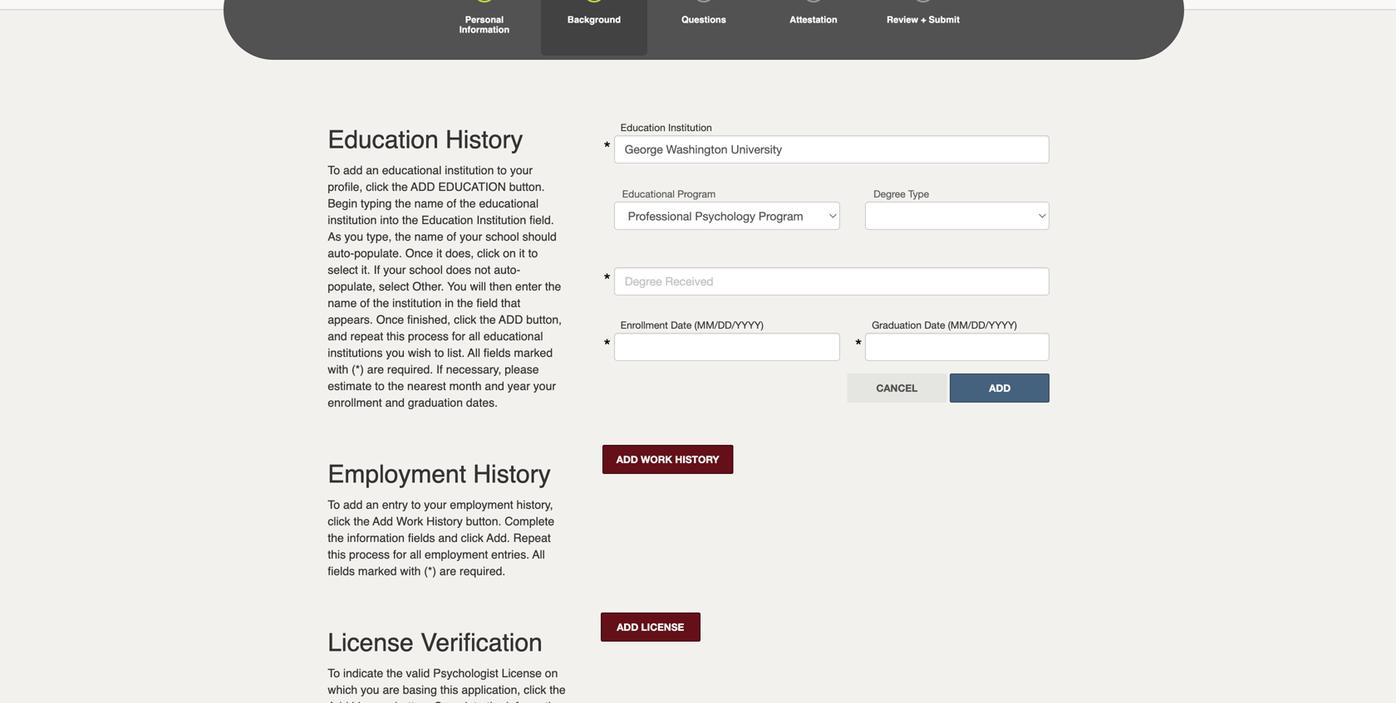 Task type: vqa. For each thing, say whether or not it's contained in the screenshot.
"History" in To add an entry to your employment history, click the Add Work History button. Complete the information fields and click Add. Repeat this process for all employment entries. All fields marked with (*) are required.
yes



Task type: locate. For each thing, give the bounding box(es) containing it.
education up does,
[[421, 214, 473, 227]]

to up which
[[328, 667, 340, 681]]

history up history,
[[473, 460, 551, 489]]

on
[[503, 247, 516, 260], [545, 667, 558, 681]]

marked inside to add an entry to your employment history, click the add work history button. complete the information fields and click add. repeat this process for all employment entries. all fields marked with (*) are required.
[[358, 565, 397, 578]]

0 vertical spatial to
[[328, 164, 340, 177]]

to
[[497, 164, 507, 177], [528, 247, 538, 260], [434, 347, 444, 360], [375, 380, 385, 393], [411, 499, 421, 512]]

employment up required.
[[425, 548, 488, 562]]

degree for degree received
[[625, 275, 662, 288]]

of up does,
[[447, 230, 456, 243]]

2 vertical spatial to
[[328, 667, 340, 681]]

1 vertical spatial all
[[532, 548, 545, 562]]

to left entry
[[328, 499, 340, 512]]

1 horizontal spatial all
[[469, 330, 480, 343]]

to for employment history
[[328, 499, 340, 512]]

the right in
[[457, 297, 473, 310]]

it
[[436, 247, 442, 260], [519, 247, 525, 260]]

click left add.
[[461, 532, 484, 545]]

enrollment
[[328, 396, 382, 410]]

click up not in the left of the page
[[477, 247, 500, 260]]

1 vertical spatial marked
[[358, 565, 397, 578]]

all inside to add an entry to your employment history, click the add work history button. complete the information fields and click add. repeat this process for all employment entries. all fields marked with (*) are required.
[[410, 548, 421, 562]]

process inside 'to add an educational institution to your profile, click the add education button. begin typing the name of the educational institution into the education institution field. as you type, the name of your school should auto-populate. once it does, click on it to select it. if your school does not auto- populate, select other. you will then enter the name of the institution in the field that appears. once finished, click the add button, and repeat this process for all educational institutions you wish to list. all fields marked with (*) are required. if necessary, please estimate to the nearest month and year your enrollment and graduation dates.'
[[408, 330, 449, 343]]

0 vertical spatial process
[[408, 330, 449, 343]]

marked up please
[[514, 347, 553, 360]]

0 horizontal spatial for
[[393, 548, 407, 562]]

1 vertical spatial once
[[376, 313, 404, 327]]

are down institutions
[[367, 363, 384, 376]]

education
[[621, 122, 665, 133], [328, 125, 439, 154], [421, 214, 473, 227]]

institution up program
[[668, 122, 712, 133]]

to up profile,
[[328, 164, 340, 177]]

select up populate,
[[328, 263, 358, 277]]

education up educational
[[621, 122, 665, 133]]

0 vertical spatial are
[[367, 363, 384, 376]]

an inside to add an entry to your employment history, click the add work history button. complete the information fields and click add. repeat this process for all employment entries. all fields marked with (*) are required.
[[366, 499, 379, 512]]

your
[[510, 164, 533, 177], [460, 230, 482, 243], [383, 263, 406, 277], [533, 380, 556, 393], [424, 499, 447, 512]]

button.
[[509, 180, 545, 194], [466, 515, 501, 529], [395, 701, 431, 704]]

auto- down as
[[328, 247, 354, 260]]

2 vertical spatial license
[[352, 701, 392, 704]]

0 horizontal spatial all
[[468, 347, 480, 360]]

add up information
[[343, 499, 363, 512]]

1 vertical spatial fields
[[408, 532, 435, 545]]

which
[[328, 684, 357, 697]]

school
[[485, 230, 519, 243], [409, 263, 443, 277]]

employment
[[450, 499, 513, 512], [425, 548, 488, 562]]

3 to from the top
[[328, 667, 340, 681]]

institution left field.
[[476, 214, 526, 227]]

educational up field.
[[479, 197, 539, 210]]

2 vertical spatial this
[[440, 684, 458, 697]]

1 vertical spatial degree
[[625, 275, 662, 288]]

all down the work
[[410, 548, 421, 562]]

submit
[[929, 15, 960, 25]]

date up graduation date (mm/dd/yyyy) text box
[[924, 320, 945, 331]]

to inside to indicate the valid psychologist license on which you are basing this application, click the add license button. complete the informati
[[328, 667, 340, 681]]

2 to from the top
[[328, 499, 340, 512]]

0 vertical spatial select
[[328, 263, 358, 277]]

1 vertical spatial (*)
[[424, 565, 436, 578]]

1 horizontal spatial for
[[452, 330, 465, 343]]

history inside to add an entry to your employment history, click the add work history button. complete the information fields and click add. repeat this process for all employment entries. all fields marked with (*) are required.
[[426, 515, 463, 529]]

and left add.
[[438, 532, 458, 545]]

the left the "valid" on the left
[[387, 667, 403, 681]]

button. inside to add an entry to your employment history, click the add work history button. complete the information fields and click add. repeat this process for all employment entries. all fields marked with (*) are required.
[[466, 515, 501, 529]]

1 horizontal spatial institution
[[668, 122, 712, 133]]

Enrollment Date (MM/DD/YYYY) text field
[[614, 333, 840, 361]]

into
[[380, 214, 399, 227]]

to inside to add an entry to your employment history, click the add work history button. complete the information fields and click add. repeat this process for all employment entries. all fields marked with (*) are required.
[[328, 499, 340, 512]]

process down information
[[349, 548, 390, 562]]

are
[[367, 363, 384, 376], [440, 565, 456, 578], [383, 684, 399, 697]]

the down field at top
[[480, 313, 496, 327]]

fields
[[484, 347, 511, 360], [408, 532, 435, 545], [328, 565, 355, 578]]

1 horizontal spatial it
[[519, 247, 525, 260]]

2 (mm/dd/yyyy) from the left
[[948, 320, 1017, 331]]

Degree Received text field
[[614, 268, 1050, 296]]

education for education institution
[[621, 122, 665, 133]]

on inside 'to add an educational institution to your profile, click the add education button. begin typing the name of the educational institution into the education institution field. as you type, the name of your school should auto-populate. once it does, click on it to select it. if your school does not auto- populate, select other. you will then enter the name of the institution in the field that appears. once finished, click the add button, and repeat this process for all educational institutions you wish to list. all fields marked with (*) are required. if necessary, please estimate to the nearest month and year your enrollment and graduation dates.'
[[503, 247, 516, 260]]

1 vertical spatial add
[[328, 701, 348, 704]]

0 vertical spatial degree
[[874, 188, 906, 200]]

repeat
[[513, 532, 551, 545]]

complete up repeat
[[505, 515, 554, 529]]

(*) left required.
[[424, 565, 436, 578]]

0 horizontal spatial institution
[[476, 214, 526, 227]]

you right as
[[345, 230, 363, 243]]

0 vertical spatial once
[[405, 247, 433, 260]]

0 horizontal spatial button.
[[395, 701, 431, 704]]

0 vertical spatial add
[[411, 180, 435, 194]]

0 vertical spatial fields
[[484, 347, 511, 360]]

(mm/dd/yyyy) up graduation date (mm/dd/yyyy) text box
[[948, 320, 1017, 331]]

license up application,
[[502, 667, 542, 681]]

date right enrollment
[[671, 320, 692, 331]]

and
[[328, 330, 347, 343], [485, 380, 504, 393], [385, 396, 405, 410], [438, 532, 458, 545]]

institution up education
[[445, 164, 494, 177]]

0 horizontal spatial with
[[328, 363, 348, 376]]

your inside to add an entry to your employment history, click the add work history button. complete the information fields and click add. repeat this process for all employment entries. all fields marked with (*) are required.
[[424, 499, 447, 512]]

1 (mm/dd/yyyy) from the left
[[694, 320, 764, 331]]

1 vertical spatial add
[[343, 499, 363, 512]]

0 vertical spatial for
[[452, 330, 465, 343]]

the left information
[[328, 532, 344, 545]]

add down the education history
[[411, 180, 435, 194]]

license
[[328, 629, 414, 658], [502, 667, 542, 681], [352, 701, 392, 704]]

your up does,
[[460, 230, 482, 243]]

1 horizontal spatial button.
[[466, 515, 501, 529]]

add up profile,
[[343, 164, 363, 177]]

1 horizontal spatial marked
[[514, 347, 553, 360]]

will
[[470, 280, 486, 293]]

are left required.
[[440, 565, 456, 578]]

an for education history
[[366, 164, 379, 177]]

information
[[459, 25, 510, 35]]

the up information
[[354, 515, 370, 529]]

(*) inside 'to add an educational institution to your profile, click the add education button. begin typing the name of the educational institution into the education institution field. as you type, the name of your school should auto-populate. once it does, click on it to select it. if your school does not auto- populate, select other. you will then enter the name of the institution in the field that appears. once finished, click the add button, and repeat this process for all educational institutions you wish to list. all fields marked with (*) are required. if necessary, please estimate to the nearest month and year your enrollment and graduation dates.'
[[352, 363, 364, 376]]

1 vertical spatial button.
[[466, 515, 501, 529]]

(mm/dd/yyyy) up enrollment date (mm/dd/yyyy) 'text box'
[[694, 320, 764, 331]]

0 vertical spatial marked
[[514, 347, 553, 360]]

fields up necessary,
[[484, 347, 511, 360]]

0 vertical spatial button.
[[509, 180, 545, 194]]

once up repeat
[[376, 313, 404, 327]]

1 add from the top
[[343, 164, 363, 177]]

(*)
[[352, 363, 364, 376], [424, 565, 436, 578]]

to up enrollment
[[375, 380, 385, 393]]

this inside to add an entry to your employment history, click the add work history button. complete the information fields and click add. repeat this process for all employment entries. all fields marked with (*) are required.
[[328, 548, 346, 562]]

0 horizontal spatial process
[[349, 548, 390, 562]]

to left list.
[[434, 347, 444, 360]]

background
[[568, 15, 621, 25]]

1 horizontal spatial once
[[405, 247, 433, 260]]

0 horizontal spatial select
[[328, 263, 358, 277]]

click
[[366, 180, 388, 194], [477, 247, 500, 260], [454, 313, 476, 327], [328, 515, 350, 529], [461, 532, 484, 545], [524, 684, 546, 697]]

wish
[[408, 347, 431, 360]]

1 vertical spatial to
[[328, 499, 340, 512]]

are left basing
[[383, 684, 399, 697]]

license down indicate
[[352, 701, 392, 704]]

(*) inside to add an entry to your employment history, click the add work history button. complete the information fields and click add. repeat this process for all employment entries. all fields marked with (*) are required.
[[424, 565, 436, 578]]

all inside 'to add an educational institution to your profile, click the add education button. begin typing the name of the educational institution into the education institution field. as you type, the name of your school should auto-populate. once it does, click on it to select it. if your school does not auto- populate, select other. you will then enter the name of the institution in the field that appears. once finished, click the add button, and repeat this process for all educational institutions you wish to list. all fields marked with (*) are required. if necessary, please estimate to the nearest month and year your enrollment and graduation dates.'
[[468, 347, 480, 360]]

1 vertical spatial this
[[328, 548, 346, 562]]

review + submit button
[[870, 0, 976, 56]]

name right type, in the top of the page
[[414, 230, 443, 243]]

to inside to add an entry to your employment history, click the add work history button. complete the information fields and click add. repeat this process for all employment entries. all fields marked with (*) are required.
[[411, 499, 421, 512]]

None button
[[847, 374, 947, 403], [950, 374, 1050, 403], [602, 445, 733, 475], [601, 613, 700, 642], [847, 374, 947, 403], [950, 374, 1050, 403], [602, 445, 733, 475], [601, 613, 700, 642]]

0 horizontal spatial it
[[436, 247, 442, 260]]

educational
[[382, 164, 442, 177], [479, 197, 539, 210], [484, 330, 543, 343]]

institution inside 'to add an educational institution to your profile, click the add education button. begin typing the name of the educational institution into the education institution field. as you type, the name of your school should auto-populate. once it does, click on it to select it. if your school does not auto- populate, select other. you will then enter the name of the institution in the field that appears. once finished, click the add button, and repeat this process for all educational institutions you wish to list. all fields marked with (*) are required. if necessary, please estimate to the nearest month and year your enrollment and graduation dates.'
[[476, 214, 526, 227]]

process inside to add an entry to your employment history, click the add work history button. complete the information fields and click add. repeat this process for all employment entries. all fields marked with (*) are required.
[[349, 548, 390, 562]]

all
[[469, 330, 480, 343], [410, 548, 421, 562]]

auto-
[[328, 247, 354, 260], [494, 263, 520, 277]]

1 horizontal spatial with
[[400, 565, 421, 578]]

all up necessary,
[[469, 330, 480, 343]]

to
[[328, 164, 340, 177], [328, 499, 340, 512], [328, 667, 340, 681]]

if
[[374, 263, 380, 277]]

school left should
[[485, 230, 519, 243]]

0 vertical spatial all
[[468, 347, 480, 360]]

0 vertical spatial add
[[373, 515, 393, 529]]

all up necessary,
[[468, 347, 480, 360]]

2 vertical spatial name
[[328, 297, 357, 310]]

0 horizontal spatial (mm/dd/yyyy)
[[694, 320, 764, 331]]

1 vertical spatial license
[[502, 667, 542, 681]]

license up indicate
[[328, 629, 414, 658]]

degree
[[874, 188, 906, 200], [625, 275, 662, 288]]

application,
[[462, 684, 520, 697]]

1 vertical spatial institution
[[476, 214, 526, 227]]

1 vertical spatial of
[[447, 230, 456, 243]]

2 vertical spatial you
[[361, 684, 379, 697]]

finished,
[[407, 313, 451, 327]]

you down indicate
[[361, 684, 379, 697]]

1 horizontal spatial add
[[373, 515, 393, 529]]

the up typing
[[392, 180, 408, 194]]

1 vertical spatial history
[[473, 460, 551, 489]]

educational program
[[622, 188, 716, 200]]

0 horizontal spatial add
[[411, 180, 435, 194]]

degree up enrollment
[[625, 275, 662, 288]]

educational down that
[[484, 330, 543, 343]]

you inside to indicate the valid psychologist license on which you are basing this application, click the add license button. complete the informati
[[361, 684, 379, 697]]

0 vertical spatial this
[[387, 330, 405, 343]]

0 vertical spatial (*)
[[352, 363, 364, 376]]

0 vertical spatial name
[[414, 197, 443, 210]]

(*) down institutions
[[352, 363, 364, 376]]

degree for degree type
[[874, 188, 906, 200]]

an up typing
[[366, 164, 379, 177]]

information
[[347, 532, 405, 545]]

1 to from the top
[[328, 164, 340, 177]]

select down if
[[379, 280, 409, 293]]

0 vertical spatial on
[[503, 247, 516, 260]]

2 vertical spatial history
[[426, 515, 463, 529]]

1 vertical spatial for
[[393, 548, 407, 562]]

school up other.
[[409, 263, 443, 277]]

for
[[452, 330, 465, 343], [393, 548, 407, 562]]

educational down the education history
[[382, 164, 442, 177]]

1 horizontal spatial (mm/dd/yyyy)
[[948, 320, 1017, 331]]

process down finished,
[[408, 330, 449, 343]]

click down in
[[454, 313, 476, 327]]

psychologist
[[433, 667, 498, 681]]

2 horizontal spatial this
[[440, 684, 458, 697]]

1 an from the top
[[366, 164, 379, 177]]

to up the work
[[411, 499, 421, 512]]

2 date from the left
[[924, 320, 945, 331]]

1 vertical spatial process
[[349, 548, 390, 562]]

to inside 'to add an educational institution to your profile, click the add education button. begin typing the name of the educational institution into the education institution field. as you type, the name of your school should auto-populate. once it does, click on it to select it. if your school does not auto- populate, select other. you will then enter the name of the institution in the field that appears. once finished, click the add button, and repeat this process for all educational institutions you wish to list. all fields marked with (*) are required. if necessary, please estimate to the nearest month and year your enrollment and graduation dates.'
[[328, 164, 340, 177]]

of down populate,
[[360, 297, 370, 310]]

0 horizontal spatial degree
[[625, 275, 662, 288]]

your down the 'employment history'
[[424, 499, 447, 512]]

1 horizontal spatial process
[[408, 330, 449, 343]]

add inside to indicate the valid psychologist license on which you are basing this application, click the add license button. complete the informati
[[328, 701, 348, 704]]

button. up field.
[[509, 180, 545, 194]]

process
[[408, 330, 449, 343], [349, 548, 390, 562]]

an inside 'to add an educational institution to your profile, click the add education button. begin typing the name of the educational institution into the education institution field. as you type, the name of your school should auto-populate. once it does, click on it to select it. if your school does not auto- populate, select other. you will then enter the name of the institution in the field that appears. once finished, click the add button, and repeat this process for all educational institutions you wish to list. all fields marked with (*) are required. if necessary, please estimate to the nearest month and year your enrollment and graduation dates.'
[[366, 164, 379, 177]]

institution down begin
[[328, 214, 377, 227]]

the right into
[[402, 214, 418, 227]]

add inside to add an entry to your employment history, click the add work history button. complete the information fields and click add. repeat this process for all employment entries. all fields marked with (*) are required.
[[343, 499, 363, 512]]

0 vertical spatial educational
[[382, 164, 442, 177]]

add up information
[[373, 515, 393, 529]]

to indicate the valid psychologist license on which you are basing this application, click the add license button. complete the informati
[[328, 667, 566, 704]]

of down education
[[447, 197, 456, 210]]

0 vertical spatial all
[[469, 330, 480, 343]]

an
[[366, 164, 379, 177], [366, 499, 379, 512]]

please
[[505, 363, 539, 376]]

2 horizontal spatial button.
[[509, 180, 545, 194]]

are inside 'to add an educational institution to your profile, click the add education button. begin typing the name of the educational institution into the education institution field. as you type, the name of your school should auto-populate. once it does, click on it to select it. if your school does not auto- populate, select other. you will then enter the name of the institution in the field that appears. once finished, click the add button, and repeat this process for all educational institutions you wish to list. all fields marked with (*) are required. if necessary, please estimate to the nearest month and year your enrollment and graduation dates.'
[[367, 363, 384, 376]]

1 horizontal spatial this
[[387, 330, 405, 343]]

select
[[328, 263, 358, 277], [379, 280, 409, 293]]

0 horizontal spatial on
[[503, 247, 516, 260]]

1 vertical spatial institution
[[328, 214, 377, 227]]

it left does,
[[436, 247, 442, 260]]

once up other.
[[405, 247, 433, 260]]

click right application,
[[524, 684, 546, 697]]

2 add from the top
[[343, 499, 363, 512]]

auto- up the then
[[494, 263, 520, 277]]

0 horizontal spatial all
[[410, 548, 421, 562]]

with up estimate
[[328, 363, 348, 376]]

and inside to add an entry to your employment history, click the add work history button. complete the information fields and click add. repeat this process for all employment entries. all fields marked with (*) are required.
[[438, 532, 458, 545]]

add for employment
[[343, 499, 363, 512]]

1 horizontal spatial add
[[499, 313, 523, 327]]

1 vertical spatial with
[[400, 565, 421, 578]]

1 vertical spatial name
[[414, 230, 443, 243]]

add
[[411, 180, 435, 194], [499, 313, 523, 327]]

with down information
[[400, 565, 421, 578]]

date
[[671, 320, 692, 331], [924, 320, 945, 331]]

0 horizontal spatial fields
[[328, 565, 355, 578]]

1 date from the left
[[671, 320, 692, 331]]

button,
[[526, 313, 562, 327]]

history
[[446, 125, 523, 154], [473, 460, 551, 489], [426, 515, 463, 529]]

history for employment history
[[473, 460, 551, 489]]

personal information
[[459, 15, 510, 35]]

0 vertical spatial add
[[343, 164, 363, 177]]

0 vertical spatial with
[[328, 363, 348, 376]]

as
[[328, 230, 341, 243]]

this inside 'to add an educational institution to your profile, click the add education button. begin typing the name of the educational institution into the education institution field. as you type, the name of your school should auto-populate. once it does, click on it to select it. if your school does not auto- populate, select other. you will then enter the name of the institution in the field that appears. once finished, click the add button, and repeat this process for all educational institutions you wish to list. all fields marked with (*) are required. if necessary, please estimate to the nearest month and year your enrollment and graduation dates.'
[[387, 330, 405, 343]]

0 vertical spatial auto-
[[328, 247, 354, 260]]

1 vertical spatial select
[[379, 280, 409, 293]]

2 vertical spatial institution
[[392, 297, 442, 310]]

add inside to add an entry to your employment history, click the add work history button. complete the information fields and click add. repeat this process for all employment entries. all fields marked with (*) are required.
[[373, 515, 393, 529]]

add inside 'to add an educational institution to your profile, click the add education button. begin typing the name of the educational institution into the education institution field. as you type, the name of your school should auto-populate. once it does, click on it to select it. if your school does not auto- populate, select other. you will then enter the name of the institution in the field that appears. once finished, click the add button, and repeat this process for all educational institutions you wish to list. all fields marked with (*) are required. if necessary, please estimate to the nearest month and year your enrollment and graduation dates.'
[[343, 164, 363, 177]]

button. down basing
[[395, 701, 431, 704]]

1 horizontal spatial (*)
[[424, 565, 436, 578]]

for down information
[[393, 548, 407, 562]]

1 vertical spatial employment
[[425, 548, 488, 562]]

name up appears.
[[328, 297, 357, 310]]

add down which
[[328, 701, 348, 704]]

typing
[[361, 197, 392, 210]]

2 vertical spatial are
[[383, 684, 399, 697]]

name down education
[[414, 197, 443, 210]]

(mm/dd/yyyy) for enrollment date (mm/dd/yyyy)
[[694, 320, 764, 331]]

institution
[[445, 164, 494, 177], [328, 214, 377, 227], [392, 297, 442, 310]]

1 vertical spatial complete
[[434, 701, 484, 704]]

education up profile,
[[328, 125, 439, 154]]

2 horizontal spatial institution
[[445, 164, 494, 177]]

then
[[489, 280, 512, 293]]

(mm/dd/yyyy)
[[694, 320, 764, 331], [948, 320, 1017, 331]]

all inside to add an entry to your employment history, click the add work history button. complete the information fields and click add. repeat this process for all employment entries. all fields marked with (*) are required.
[[532, 548, 545, 562]]

marked down information
[[358, 565, 397, 578]]

education history
[[328, 125, 523, 154]]

the down if
[[373, 297, 389, 310]]

button. inside 'to add an educational institution to your profile, click the add education button. begin typing the name of the educational institution into the education institution field. as you type, the name of your school should auto-populate. once it does, click on it to select it. if your school does not auto- populate, select other. you will then enter the name of the institution in the field that appears. once finished, click the add button, and repeat this process for all educational institutions you wish to list. all fields marked with (*) are required. if necessary, please estimate to the nearest month and year your enrollment and graduation dates.'
[[509, 180, 545, 194]]

all down repeat
[[532, 548, 545, 562]]

1 horizontal spatial institution
[[392, 297, 442, 310]]

1 horizontal spatial date
[[924, 320, 945, 331]]

marked
[[514, 347, 553, 360], [358, 565, 397, 578]]

(mm/dd/yyyy) for graduation date (mm/dd/yyyy)
[[948, 320, 1017, 331]]

you left wish
[[386, 347, 405, 360]]

add.
[[486, 532, 510, 545]]

1 horizontal spatial degree
[[874, 188, 906, 200]]

field
[[476, 297, 498, 310]]

employment up add.
[[450, 499, 513, 512]]

2 an from the top
[[366, 499, 379, 512]]

program
[[677, 188, 716, 200]]

0 horizontal spatial add
[[328, 701, 348, 704]]

1 vertical spatial on
[[545, 667, 558, 681]]

0 vertical spatial institution
[[445, 164, 494, 177]]

it down should
[[519, 247, 525, 260]]



Task type: describe. For each thing, give the bounding box(es) containing it.
personal information button
[[431, 0, 538, 56]]

field.
[[529, 214, 554, 227]]

attestation button
[[760, 0, 867, 56]]

and up dates.
[[485, 380, 504, 393]]

1 horizontal spatial fields
[[408, 532, 435, 545]]

click up information
[[328, 515, 350, 529]]

fields inside 'to add an educational institution to your profile, click the add education button. begin typing the name of the educational institution into the education institution field. as you type, the name of your school should auto-populate. once it does, click on it to select it. if your school does not auto- populate, select other. you will then enter the name of the institution in the field that appears. once finished, click the add button, and repeat this process for all educational institutions you wish to list. all fields marked with (*) are required. if necessary, please estimate to the nearest month and year your enrollment and graduation dates.'
[[484, 347, 511, 360]]

list.
[[447, 347, 465, 360]]

0 vertical spatial of
[[447, 197, 456, 210]]

date for enrollment
[[671, 320, 692, 331]]

1 vertical spatial auto-
[[494, 263, 520, 277]]

does
[[446, 263, 471, 277]]

valid
[[406, 667, 430, 681]]

attestation
[[790, 15, 837, 25]]

1 horizontal spatial school
[[485, 230, 519, 243]]

you
[[447, 280, 467, 293]]

entry
[[382, 499, 408, 512]]

0 vertical spatial you
[[345, 230, 363, 243]]

begin
[[328, 197, 357, 210]]

the right enter
[[545, 280, 561, 293]]

1 it from the left
[[436, 247, 442, 260]]

0 vertical spatial employment
[[450, 499, 513, 512]]

background button
[[541, 0, 647, 56]]

click inside to indicate the valid psychologist license on which you are basing this application, click the add license button. complete the informati
[[524, 684, 546, 697]]

all inside 'to add an educational institution to your profile, click the add education button. begin typing the name of the educational institution into the education institution field. as you type, the name of your school should auto-populate. once it does, click on it to select it. if your school does not auto- populate, select other. you will then enter the name of the institution in the field that appears. once finished, click the add button, and repeat this process for all educational institutions you wish to list. all fields marked with (*) are required. if necessary, please estimate to the nearest month and year your enrollment and graduation dates.'
[[469, 330, 480, 343]]

history for education history
[[446, 125, 523, 154]]

does,
[[445, 247, 474, 260]]

basing
[[403, 684, 437, 697]]

are inside to indicate the valid psychologist license on which you are basing this application, click the add license button. complete the informati
[[383, 684, 399, 697]]

the down education
[[460, 197, 476, 210]]

entries.
[[491, 548, 529, 562]]

1 horizontal spatial select
[[379, 280, 409, 293]]

that
[[501, 297, 520, 310]]

degree type
[[874, 188, 929, 200]]

estimate
[[328, 380, 372, 393]]

the up into
[[395, 197, 411, 210]]

complete inside to add an entry to your employment history, click the add work history button. complete the information fields and click add. repeat this process for all employment entries. all fields marked with (*) are required.
[[505, 515, 554, 529]]

your right if
[[383, 263, 406, 277]]

review + submit
[[887, 15, 960, 25]]

click up typing
[[366, 180, 388, 194]]

0 vertical spatial institution
[[668, 122, 712, 133]]

1 vertical spatial educational
[[479, 197, 539, 210]]

to down should
[[528, 247, 538, 260]]

add for education
[[343, 164, 363, 177]]

other.
[[412, 280, 444, 293]]

history,
[[517, 499, 553, 512]]

button. inside to indicate the valid psychologist license on which you are basing this application, click the add license button. complete the informati
[[395, 701, 431, 704]]

received
[[665, 275, 714, 288]]

questions
[[682, 15, 726, 25]]

for inside 'to add an educational institution to your profile, click the add education button. begin typing the name of the educational institution into the education institution field. as you type, the name of your school should auto-populate. once it does, click on it to select it. if your school does not auto- populate, select other. you will then enter the name of the institution in the field that appears. once finished, click the add button, and repeat this process for all educational institutions you wish to list. all fields marked with (*) are required. if necessary, please estimate to the nearest month and year your enrollment and graduation dates.'
[[452, 330, 465, 343]]

on inside to indicate the valid psychologist license on which you are basing this application, click the add license button. complete the informati
[[545, 667, 558, 681]]

employment history
[[328, 460, 551, 489]]

education for education history
[[328, 125, 439, 154]]

2 it from the left
[[519, 247, 525, 260]]

year
[[507, 380, 530, 393]]

degree received
[[625, 275, 714, 288]]

license verification
[[328, 629, 543, 658]]

populate.
[[354, 247, 402, 260]]

your up field.
[[510, 164, 533, 177]]

complete inside to indicate the valid psychologist license on which you are basing this application, click the add license button. complete the informati
[[434, 701, 484, 704]]

this inside to indicate the valid psychologist license on which you are basing this application, click the add license button. complete the informati
[[440, 684, 458, 697]]

enter
[[515, 280, 542, 293]]

verification
[[421, 629, 543, 658]]

enrollment date (mm/dd/yyyy)
[[621, 320, 764, 331]]

0 horizontal spatial auto-
[[328, 247, 354, 260]]

0 vertical spatial license
[[328, 629, 414, 658]]

0 horizontal spatial institution
[[328, 214, 377, 227]]

2 vertical spatial fields
[[328, 565, 355, 578]]

populate,
[[328, 280, 376, 293]]

dates.
[[466, 396, 498, 410]]

the down application,
[[487, 701, 503, 704]]

to add an entry to your employment history, click the add work history button. complete the information fields and click add. repeat this process for all employment entries. all fields marked with (*) are required.
[[328, 499, 554, 578]]

nearest
[[407, 380, 446, 393]]

education inside 'to add an educational institution to your profile, click the add education button. begin typing the name of the educational institution into the education institution field. as you type, the name of your school should auto-populate. once it does, click on it to select it. if your school does not auto- populate, select other. you will then enter the name of the institution in the field that appears. once finished, click the add button, and repeat this process for all educational institutions you wish to list. all fields marked with (*) are required. if necessary, please estimate to the nearest month and year your enrollment and graduation dates.'
[[421, 214, 473, 227]]

the down into
[[395, 230, 411, 243]]

necessary,
[[446, 363, 501, 376]]

with inside 'to add an educational institution to your profile, click the add education button. begin typing the name of the educational institution into the education institution field. as you type, the name of your school should auto-populate. once it does, click on it to select it. if your school does not auto- populate, select other. you will then enter the name of the institution in the field that appears. once finished, click the add button, and repeat this process for all educational institutions you wish to list. all fields marked with (*) are required. if necessary, please estimate to the nearest month and year your enrollment and graduation dates.'
[[328, 363, 348, 376]]

2 vertical spatial educational
[[484, 330, 543, 343]]

Graduation Date (MM/DD/YYYY) text field
[[865, 333, 1050, 361]]

required. if
[[387, 363, 443, 376]]

it.
[[361, 263, 370, 277]]

graduation date (mm/dd/yyyy)
[[872, 320, 1017, 331]]

not
[[474, 263, 491, 277]]

the right application,
[[550, 684, 566, 697]]

repeat
[[350, 330, 383, 343]]

educational
[[622, 188, 675, 200]]

appears.
[[328, 313, 373, 327]]

enrollment
[[621, 320, 668, 331]]

graduation
[[872, 320, 922, 331]]

date for graduation
[[924, 320, 945, 331]]

an for employment history
[[366, 499, 379, 512]]

1 vertical spatial add
[[499, 313, 523, 327]]

institutions
[[328, 347, 383, 360]]

1 vertical spatial school
[[409, 263, 443, 277]]

type,
[[366, 230, 392, 243]]

marked inside 'to add an educational institution to your profile, click the add education button. begin typing the name of the educational institution into the education institution field. as you type, the name of your school should auto-populate. once it does, click on it to select it. if your school does not auto- populate, select other. you will then enter the name of the institution in the field that appears. once finished, click the add button, and repeat this process for all educational institutions you wish to list. all fields marked with (*) are required. if necessary, please estimate to the nearest month and year your enrollment and graduation dates.'
[[514, 347, 553, 360]]

are inside to add an entry to your employment history, click the add work history button. complete the information fields and click add. repeat this process for all employment entries. all fields marked with (*) are required.
[[440, 565, 456, 578]]

Education Institution text field
[[614, 135, 1050, 164]]

education institution
[[621, 122, 712, 133]]

0 horizontal spatial once
[[376, 313, 404, 327]]

to for education history
[[328, 164, 340, 177]]

profile,
[[328, 180, 363, 194]]

employment
[[328, 460, 466, 489]]

your right the year
[[533, 380, 556, 393]]

2 vertical spatial of
[[360, 297, 370, 310]]

and down the required. if
[[385, 396, 405, 410]]

for inside to add an entry to your employment history, click the add work history button. complete the information fields and click add. repeat this process for all employment entries. all fields marked with (*) are required.
[[393, 548, 407, 562]]

1 vertical spatial you
[[386, 347, 405, 360]]

indicate
[[343, 667, 383, 681]]

and down appears.
[[328, 330, 347, 343]]

education
[[438, 180, 506, 194]]

graduation
[[408, 396, 463, 410]]

work
[[396, 515, 423, 529]]

+
[[921, 15, 926, 25]]

in
[[445, 297, 454, 310]]

review
[[887, 15, 918, 25]]

to add an educational institution to your profile, click the add education button. begin typing the name of the educational institution into the education institution field. as you type, the name of your school should auto-populate. once it does, click on it to select it. if your school does not auto- populate, select other. you will then enter the name of the institution in the field that appears. once finished, click the add button, and repeat this process for all educational institutions you wish to list. all fields marked with (*) are required. if necessary, please estimate to the nearest month and year your enrollment and graduation dates.
[[328, 164, 562, 410]]

questions button
[[651, 0, 757, 56]]

should
[[522, 230, 557, 243]]

personal
[[465, 15, 504, 25]]

type
[[908, 188, 929, 200]]

to for license verification
[[328, 667, 340, 681]]

required.
[[460, 565, 506, 578]]

to up education
[[497, 164, 507, 177]]

month
[[449, 380, 482, 393]]

the down the required. if
[[388, 380, 404, 393]]

with inside to add an entry to your employment history, click the add work history button. complete the information fields and click add. repeat this process for all employment entries. all fields marked with (*) are required.
[[400, 565, 421, 578]]



